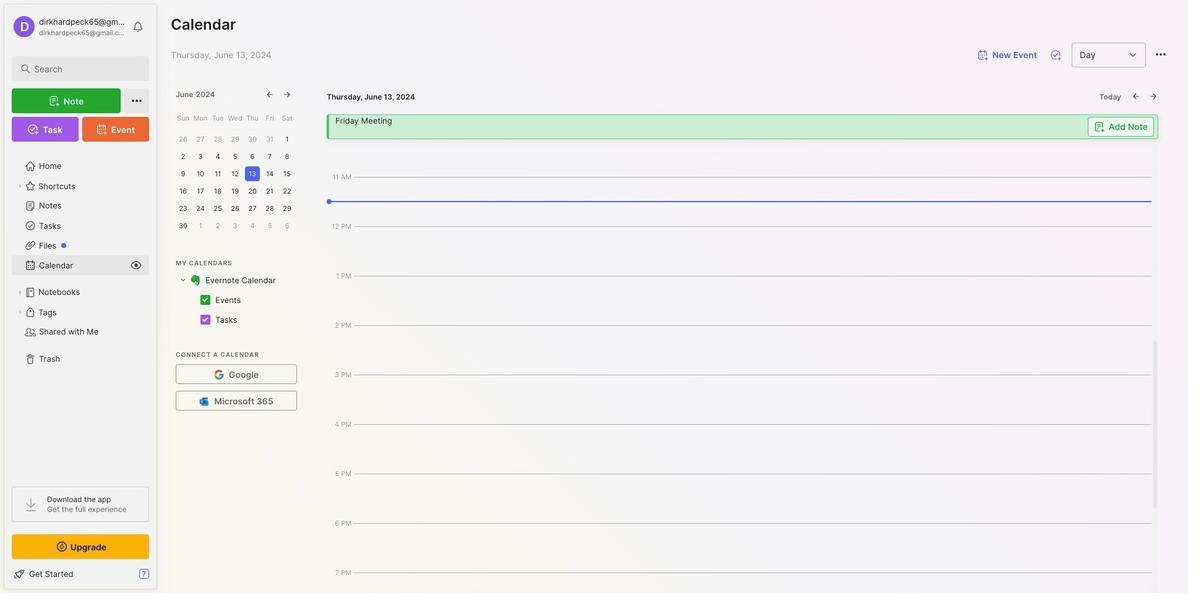 Task type: describe. For each thing, give the bounding box(es) containing it.
More actions field
[[1149, 42, 1174, 67]]

main element
[[0, 0, 161, 594]]

new task image
[[1050, 49, 1062, 61]]

Search text field
[[34, 63, 138, 75]]

Help and Learning task checklist field
[[4, 565, 157, 584]]

expand notebooks image
[[16, 289, 24, 297]]

cell for select388 checkbox
[[215, 294, 246, 306]]

Select388 checkbox
[[201, 295, 210, 305]]

2024 field
[[196, 90, 217, 100]]

expand tags image
[[16, 309, 24, 316]]

Friday Meeting Event actions field
[[327, 115, 1159, 139]]

3 row from the top
[[176, 310, 295, 330]]

1 row from the top
[[176, 271, 295, 290]]

none search field inside main element
[[34, 61, 138, 76]]

cell for select389 checkbox
[[215, 314, 242, 326]]



Task type: vqa. For each thing, say whether or not it's contained in the screenshot.
plan
no



Task type: locate. For each thing, give the bounding box(es) containing it.
row up select388 checkbox
[[176, 271, 295, 290]]

cell right select389 checkbox
[[215, 314, 242, 326]]

1 vertical spatial cell
[[215, 294, 246, 306]]

row down select388 checkbox
[[176, 310, 295, 330]]

Account field
[[12, 14, 126, 39]]

None search field
[[34, 61, 138, 76]]

click to collapse image
[[156, 571, 166, 586]]

0 vertical spatial cell
[[206, 274, 278, 287]]

2 row from the top
[[176, 290, 295, 310]]

2 vertical spatial cell
[[215, 314, 242, 326]]

row
[[176, 271, 295, 290], [176, 290, 295, 310], [176, 310, 295, 330]]

tree
[[4, 149, 157, 476]]

cell right select388 checkbox
[[215, 294, 246, 306]]

Dropdown List field
[[1088, 117, 1155, 137]]

row up select389 checkbox
[[176, 290, 295, 310]]

June field
[[176, 90, 196, 100]]

tree inside main element
[[4, 149, 157, 476]]

more actions image
[[1154, 47, 1169, 62]]

None field
[[1072, 42, 1147, 67]]

arrow image
[[180, 277, 187, 284]]

cell up select388 checkbox
[[206, 274, 278, 287]]

Select389 checkbox
[[201, 315, 210, 325]]

grid
[[176, 271, 295, 330]]

cell
[[206, 274, 278, 287], [215, 294, 246, 306], [215, 314, 242, 326]]

None text field
[[1080, 50, 1125, 60]]



